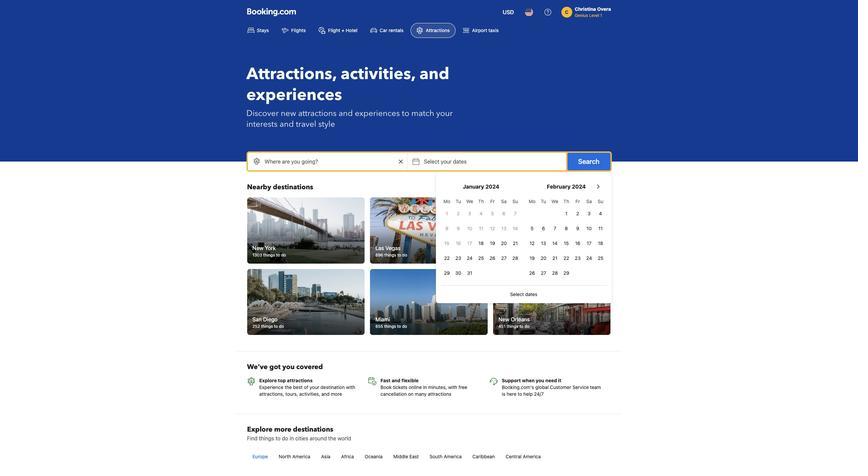 Task type: vqa. For each thing, say whether or not it's contained in the screenshot.


Task type: describe. For each thing, give the bounding box(es) containing it.
nearby destinations
[[247, 183, 313, 192]]

north america button
[[273, 448, 316, 461]]

tab list containing europe
[[247, 448, 611, 461]]

africa button
[[336, 448, 359, 461]]

miami
[[376, 317, 390, 323]]

13 February 2024 checkbox
[[538, 237, 549, 250]]

grid for january
[[441, 195, 521, 280]]

27 for 27 february 2024 "option"
[[541, 270, 546, 276]]

flight
[[328, 27, 340, 33]]

29 February 2024 checkbox
[[561, 267, 572, 280]]

we've
[[247, 363, 268, 372]]

1303
[[253, 253, 262, 258]]

airport taxis link
[[457, 23, 505, 38]]

san
[[253, 317, 262, 323]]

6 February 2024 checkbox
[[538, 222, 549, 235]]

12 January 2024 checkbox
[[487, 222, 498, 235]]

to inside las vegas 696 things to do
[[397, 253, 401, 258]]

select for select dates
[[510, 292, 524, 297]]

new orleans 451 things to do
[[499, 317, 530, 329]]

your account menu christina overa genius level 1 element
[[561, 3, 614, 19]]

31
[[467, 270, 472, 276]]

attractions, activities, and experiences discover new attractions and experiences to match your interests and travel style
[[246, 63, 453, 130]]

east
[[410, 454, 419, 460]]

flights
[[291, 27, 306, 33]]

16 January 2024 checkbox
[[453, 237, 464, 250]]

21 February 2024 checkbox
[[549, 252, 561, 265]]

stays link
[[242, 23, 275, 38]]

explore more destinations find things to do in cities around the world
[[247, 425, 351, 442]]

3 for february 2024
[[588, 211, 591, 217]]

2 for january
[[457, 211, 460, 217]]

select for select your dates
[[424, 159, 440, 165]]

your inside explore top attractions experience the best of your destination with attractions, tours, activities, and more
[[310, 385, 319, 391]]

18 January 2024 checkbox
[[476, 237, 487, 250]]

more inside explore more destinations find things to do in cities around the world
[[274, 425, 291, 434]]

we've got you covered
[[247, 363, 323, 372]]

24 for 24 january 2024 option
[[467, 255, 473, 261]]

19 for the 19 checkbox
[[490, 241, 495, 246]]

your inside attractions, activities, and experiences discover new attractions and experiences to match your interests and travel style
[[436, 108, 453, 119]]

global
[[536, 385, 549, 391]]

search
[[578, 158, 600, 165]]

2 for february
[[577, 211, 579, 217]]

things for new york
[[263, 253, 275, 258]]

252
[[253, 324, 260, 329]]

15 for 15 option
[[445, 241, 450, 246]]

flights link
[[276, 23, 312, 38]]

things for new orleans
[[507, 324, 519, 329]]

flight + hotel
[[328, 27, 357, 33]]

america for central america
[[523, 454, 541, 460]]

christina
[[575, 6, 596, 12]]

sa for january 2024
[[501, 199, 507, 204]]

25 January 2024 checkbox
[[476, 252, 487, 265]]

san diego image
[[247, 269, 365, 335]]

fr for january 2024
[[490, 199, 495, 204]]

14 for 14 option
[[513, 226, 518, 231]]

europe
[[253, 454, 268, 460]]

oceania button
[[359, 448, 388, 461]]

caribbean button
[[467, 448, 500, 461]]

19 for the 19 february 2024 checkbox
[[530, 255, 535, 261]]

car rentals
[[380, 27, 404, 33]]

america for south america
[[444, 454, 462, 460]]

17 February 2024 checkbox
[[584, 237, 595, 250]]

free
[[459, 385, 467, 391]]

22 February 2024 checkbox
[[561, 252, 572, 265]]

interests
[[246, 119, 278, 130]]

when
[[522, 378, 535, 384]]

7 for 7 february 2024 checkbox
[[554, 226, 556, 231]]

you for when
[[536, 378, 544, 384]]

21 for "21 february 2024" checkbox
[[553, 255, 558, 261]]

mo for february
[[529, 199, 536, 204]]

28 for the "28" option
[[552, 270, 558, 276]]

6 for 6 february 2024 option
[[542, 226, 545, 231]]

level
[[589, 13, 599, 18]]

27 February 2024 checkbox
[[538, 267, 549, 280]]

c
[[565, 9, 569, 15]]

attractions inside fast and flexible book tickets online in minutes, with free cancellation on many attractions
[[428, 392, 452, 397]]

travel
[[296, 119, 316, 130]]

25 February 2024 checkbox
[[595, 252, 606, 265]]

6 for 6 january 2024 checkbox
[[503, 211, 506, 217]]

world
[[338, 436, 351, 442]]

11 January 2024 checkbox
[[476, 222, 487, 235]]

12 February 2024 checkbox
[[527, 237, 538, 250]]

mo for january
[[444, 199, 450, 204]]

24 January 2024 checkbox
[[464, 252, 476, 265]]

to inside the new york 1303 things to do
[[276, 253, 280, 258]]

29 for 29 january 2024 option
[[444, 270, 450, 276]]

things inside miami 655 things to do
[[384, 324, 396, 329]]

online
[[409, 385, 422, 391]]

and inside explore top attractions experience the best of your destination with attractions, tours, activities, and more
[[322, 392, 330, 397]]

8 February 2024 checkbox
[[561, 222, 572, 235]]

key
[[499, 245, 508, 251]]

orleans
[[511, 317, 530, 323]]

7 January 2024 checkbox
[[510, 207, 521, 221]]

flight + hotel link
[[313, 23, 363, 38]]

airport
[[472, 27, 487, 33]]

0 vertical spatial destinations
[[273, 183, 313, 192]]

is
[[502, 392, 506, 397]]

miami 655 things to do
[[376, 317, 407, 329]]

21 January 2024 checkbox
[[510, 237, 521, 250]]

attractions inside attractions, activities, and experiences discover new attractions and experiences to match your interests and travel style
[[298, 108, 337, 119]]

things for san diego
[[261, 324, 273, 329]]

explore top attractions experience the best of your destination with attractions, tours, activities, and more
[[259, 378, 355, 397]]

new york image
[[247, 198, 365, 264]]

24/7
[[534, 392, 544, 397]]

30
[[456, 270, 461, 276]]

11 for '11' checkbox
[[479, 226, 483, 231]]

key west image
[[493, 198, 611, 264]]

11 February 2024 checkbox
[[595, 222, 606, 235]]

5 for 5 february 2024 option
[[531, 226, 534, 231]]

29 January 2024 checkbox
[[441, 267, 453, 280]]

middle east button
[[388, 448, 424, 461]]

10 for 10 february 2024 option in the right of the page
[[587, 226, 592, 231]]

10 January 2024 checkbox
[[464, 222, 476, 235]]

15 January 2024 checkbox
[[441, 237, 453, 250]]

need
[[546, 378, 557, 384]]

16 for 16 february 2024 "option"
[[575, 241, 580, 246]]

around
[[310, 436, 327, 442]]

explore for explore more destinations
[[247, 425, 273, 434]]

sa for february 2024
[[587, 199, 592, 204]]

27 January 2024 checkbox
[[498, 252, 510, 265]]

10 for 10 option
[[467, 226, 472, 231]]

africa
[[341, 454, 354, 460]]

1 January 2024 checkbox
[[441, 207, 453, 221]]

fast and flexible book tickets online in minutes, with free cancellation on many attractions
[[381, 378, 467, 397]]

oceania
[[365, 454, 383, 460]]

23 February 2024 checkbox
[[572, 252, 584, 265]]

4 January 2024 checkbox
[[476, 207, 487, 221]]

south america
[[430, 454, 462, 460]]

attractions,
[[259, 392, 284, 397]]

tours,
[[286, 392, 298, 397]]

rentals
[[389, 27, 404, 33]]

york
[[265, 245, 276, 251]]

book
[[381, 385, 392, 391]]

new for new york
[[253, 245, 264, 251]]

asia button
[[316, 448, 336, 461]]

attractions
[[426, 27, 450, 33]]

23 for 23 january 2024 option
[[456, 255, 461, 261]]

usd
[[503, 9, 514, 15]]

service
[[573, 385, 589, 391]]

451
[[499, 324, 506, 329]]

support
[[502, 378, 521, 384]]

february 2024
[[547, 184, 586, 190]]

fast
[[381, 378, 391, 384]]

14 January 2024 checkbox
[[510, 222, 521, 235]]

13 for 13 checkbox
[[541, 241, 546, 246]]

25 for 25 option
[[598, 255, 604, 261]]

2 January 2024 checkbox
[[453, 207, 464, 221]]

1 for february 2024
[[565, 211, 568, 217]]

middle east
[[394, 454, 419, 460]]

23 for 23 february 2024 option
[[575, 255, 581, 261]]

th for february
[[564, 199, 569, 204]]

22 January 2024 checkbox
[[441, 252, 453, 265]]

genius
[[575, 13, 588, 18]]

cancellation
[[381, 392, 407, 397]]

overa
[[597, 6, 611, 12]]

28 January 2024 checkbox
[[510, 252, 521, 265]]

3 for january 2024
[[468, 211, 471, 217]]

central
[[506, 454, 522, 460]]

match
[[412, 108, 434, 119]]

13 January 2024 checkbox
[[498, 222, 510, 235]]

taxis
[[489, 27, 499, 33]]

flexible
[[402, 378, 419, 384]]

5 for the 5 option
[[491, 211, 494, 217]]

las vegas 696 things to do
[[376, 245, 407, 258]]

in inside fast and flexible book tickets online in minutes, with free cancellation on many attractions
[[423, 385, 427, 391]]



Task type: locate. For each thing, give the bounding box(es) containing it.
1 horizontal spatial 19
[[530, 255, 535, 261]]

miami image
[[370, 269, 488, 335]]

12 left 13 checkbox
[[530, 241, 535, 246]]

25
[[478, 255, 484, 261], [598, 255, 604, 261]]

1 th from the left
[[478, 199, 484, 204]]

1 horizontal spatial dates
[[525, 292, 537, 297]]

28 inside checkbox
[[513, 255, 518, 261]]

8 for 8 option
[[446, 226, 449, 231]]

1 we from the left
[[466, 199, 473, 204]]

cities
[[295, 436, 308, 442]]

16 inside "option"
[[575, 241, 580, 246]]

more up north
[[274, 425, 291, 434]]

grid for february
[[527, 195, 606, 280]]

22 inside checkbox
[[444, 255, 450, 261]]

4 inside checkbox
[[480, 211, 483, 217]]

new york 1303 things to do
[[253, 245, 286, 258]]

many
[[415, 392, 427, 397]]

26 February 2024 checkbox
[[527, 267, 538, 280]]

27 for 27 checkbox
[[501, 255, 507, 261]]

su up the 7 checkbox at the right top of the page
[[513, 199, 518, 204]]

to down vegas
[[397, 253, 401, 258]]

europe button
[[247, 448, 273, 461]]

2 with from the left
[[448, 385, 457, 391]]

1 vertical spatial 27
[[541, 270, 546, 276]]

do inside las vegas 696 things to do
[[402, 253, 407, 258]]

8 for 8 february 2024 option
[[565, 226, 568, 231]]

13 right the 12 january 2024 option
[[502, 226, 507, 231]]

1 horizontal spatial select
[[510, 292, 524, 297]]

26 for the 26 january 2024 checkbox
[[490, 255, 496, 261]]

29 inside "option"
[[564, 270, 569, 276]]

18 right the 17 february 2024 option
[[598, 241, 603, 246]]

0 vertical spatial 28
[[513, 255, 518, 261]]

2 we from the left
[[552, 199, 559, 204]]

1 vertical spatial explore
[[247, 425, 273, 434]]

1 29 from the left
[[444, 270, 450, 276]]

style
[[318, 119, 335, 130]]

got
[[269, 363, 281, 372]]

0 horizontal spatial 6
[[503, 211, 506, 217]]

19 February 2024 checkbox
[[527, 252, 538, 265]]

1 inside christina overa genius level 1
[[600, 13, 602, 18]]

5 January 2024 checkbox
[[487, 207, 498, 221]]

su for january 2024
[[513, 199, 518, 204]]

17 for the 17 february 2024 option
[[587, 241, 592, 246]]

3 January 2024 checkbox
[[464, 207, 476, 221]]

2 america from the left
[[444, 454, 462, 460]]

21 right 20 february 2024 "option"
[[553, 255, 558, 261]]

20 January 2024 checkbox
[[498, 237, 510, 250]]

we
[[466, 199, 473, 204], [552, 199, 559, 204]]

to up north
[[276, 436, 281, 442]]

7 for the 7 checkbox at the right top of the page
[[514, 211, 517, 217]]

24 for 24 option
[[586, 255, 592, 261]]

explore inside explore more destinations find things to do in cities around the world
[[247, 425, 273, 434]]

you
[[282, 363, 295, 372], [536, 378, 544, 384]]

2 th from the left
[[564, 199, 569, 204]]

explore for explore top attractions
[[259, 378, 277, 384]]

activities, inside attractions, activities, and experiences discover new attractions and experiences to match your interests and travel style
[[341, 63, 416, 85]]

9 inside option
[[457, 226, 460, 231]]

things down the miami
[[384, 324, 396, 329]]

to inside explore more destinations find things to do in cities around the world
[[276, 436, 281, 442]]

do for san diego
[[279, 324, 284, 329]]

america for north america
[[292, 454, 310, 460]]

to inside attractions, activities, and experiences discover new attractions and experiences to match your interests and travel style
[[402, 108, 410, 119]]

12 for 12 option
[[530, 241, 535, 246]]

experience
[[259, 385, 284, 391]]

17 January 2024 checkbox
[[464, 237, 476, 250]]

11 right 10 february 2024 option in the right of the page
[[599, 226, 603, 231]]

0 horizontal spatial 14
[[513, 226, 518, 231]]

west
[[509, 245, 521, 251]]

new for new orleans
[[499, 317, 510, 323]]

san diego 252 things to do
[[253, 317, 284, 329]]

15 for 15 february 2024 checkbox
[[564, 241, 569, 246]]

9 for 9 checkbox
[[576, 226, 579, 231]]

sa up 3 option
[[587, 199, 592, 204]]

things for key west
[[507, 253, 519, 258]]

3 america from the left
[[523, 454, 541, 460]]

with right destination
[[346, 385, 355, 391]]

new inside the new orleans 451 things to do
[[499, 317, 510, 323]]

14 inside checkbox
[[553, 241, 558, 246]]

5 left 6 february 2024 option
[[531, 226, 534, 231]]

attractions up "best"
[[287, 378, 313, 384]]

0 horizontal spatial 2024
[[486, 184, 500, 190]]

mo up 5 february 2024 option
[[529, 199, 536, 204]]

1 vertical spatial you
[[536, 378, 544, 384]]

4 for february 2024
[[599, 211, 602, 217]]

th up the 4 january 2024 checkbox
[[478, 199, 484, 204]]

15 February 2024 checkbox
[[561, 237, 572, 250]]

america right north
[[292, 454, 310, 460]]

0 horizontal spatial the
[[285, 385, 292, 391]]

things down orleans
[[507, 324, 519, 329]]

0 horizontal spatial 3
[[468, 211, 471, 217]]

to left the match
[[402, 108, 410, 119]]

28
[[513, 255, 518, 261], [552, 270, 558, 276]]

19
[[490, 241, 495, 246], [530, 255, 535, 261]]

20 inside "option"
[[541, 255, 547, 261]]

8 left "9" option
[[446, 226, 449, 231]]

1 horizontal spatial tu
[[541, 199, 546, 204]]

1 inside option
[[565, 211, 568, 217]]

south america button
[[424, 448, 467, 461]]

2 inside option
[[577, 211, 579, 217]]

activities,
[[341, 63, 416, 85], [299, 392, 320, 397]]

asia
[[321, 454, 330, 460]]

1 mo from the left
[[444, 199, 450, 204]]

to down west
[[520, 253, 524, 258]]

1 grid from the left
[[441, 195, 521, 280]]

th for january
[[478, 199, 484, 204]]

3 February 2024 checkbox
[[584, 207, 595, 221]]

0 horizontal spatial experiences
[[246, 84, 342, 106]]

1 vertical spatial 13
[[541, 241, 546, 246]]

204
[[499, 253, 506, 258]]

1 16 from the left
[[456, 241, 461, 246]]

2 February 2024 checkbox
[[572, 207, 584, 221]]

0 horizontal spatial new
[[253, 245, 264, 251]]

12 right '11' checkbox
[[490, 226, 495, 231]]

0 horizontal spatial 1
[[446, 211, 448, 217]]

0 vertical spatial 20
[[501, 241, 507, 246]]

18 left the 19 checkbox
[[479, 241, 484, 246]]

1 2 from the left
[[457, 211, 460, 217]]

3
[[468, 211, 471, 217], [588, 211, 591, 217]]

tu up 2 january 2024 option
[[456, 199, 461, 204]]

tu for january
[[456, 199, 461, 204]]

1 8 from the left
[[446, 226, 449, 231]]

january 2024
[[463, 184, 500, 190]]

10 inside 10 february 2024 option
[[587, 226, 592, 231]]

1
[[600, 13, 602, 18], [446, 211, 448, 217], [565, 211, 568, 217]]

things right find
[[259, 436, 274, 442]]

2 2024 from the left
[[572, 184, 586, 190]]

and
[[420, 63, 450, 85], [339, 108, 353, 119], [280, 119, 294, 130], [392, 378, 400, 384], [322, 392, 330, 397]]

18 for 18 option
[[479, 241, 484, 246]]

1 horizontal spatial 10
[[587, 226, 592, 231]]

things
[[263, 253, 275, 258], [384, 253, 396, 258], [507, 253, 519, 258], [261, 324, 273, 329], [384, 324, 396, 329], [507, 324, 519, 329], [259, 436, 274, 442]]

tickets
[[393, 385, 408, 391]]

1 25 from the left
[[478, 255, 484, 261]]

new up 451
[[499, 317, 510, 323]]

0 vertical spatial you
[[282, 363, 295, 372]]

29 inside option
[[444, 270, 450, 276]]

8 right 7 february 2024 checkbox
[[565, 226, 568, 231]]

things inside the new york 1303 things to do
[[263, 253, 275, 258]]

26 left 204
[[490, 255, 496, 261]]

9 February 2024 checkbox
[[572, 222, 584, 235]]

1 america from the left
[[292, 454, 310, 460]]

1 su from the left
[[513, 199, 518, 204]]

1 horizontal spatial fr
[[576, 199, 580, 204]]

14 inside option
[[513, 226, 518, 231]]

29 for 29 february 2024 "option"
[[564, 270, 569, 276]]

16 February 2024 checkbox
[[572, 237, 584, 250]]

1 horizontal spatial 4
[[599, 211, 602, 217]]

22 right "21 february 2024" checkbox
[[564, 255, 569, 261]]

2024 right january on the right top of page
[[486, 184, 500, 190]]

6 right the 5 option
[[503, 211, 506, 217]]

support when you need it booking.com's global customer service team is here to help 24/7
[[502, 378, 601, 397]]

25 inside checkbox
[[478, 255, 484, 261]]

18 inside checkbox
[[598, 241, 603, 246]]

things down vegas
[[384, 253, 396, 258]]

24 February 2024 checkbox
[[584, 252, 595, 265]]

1 horizontal spatial sa
[[587, 199, 592, 204]]

in inside explore more destinations find things to do in cities around the world
[[290, 436, 294, 442]]

30 January 2024 checkbox
[[453, 267, 464, 280]]

14 right 13 checkbox
[[553, 241, 558, 246]]

do inside miami 655 things to do
[[402, 324, 407, 329]]

do inside explore more destinations find things to do in cities around the world
[[282, 436, 288, 442]]

do inside the new york 1303 things to do
[[281, 253, 286, 258]]

north america
[[279, 454, 310, 460]]

america right south
[[444, 454, 462, 460]]

10
[[467, 226, 472, 231], [587, 226, 592, 231]]

america inside the north america 'button'
[[292, 454, 310, 460]]

1 horizontal spatial 6
[[542, 226, 545, 231]]

0 vertical spatial experiences
[[246, 84, 342, 106]]

28 inside option
[[552, 270, 558, 276]]

1 4 from the left
[[480, 211, 483, 217]]

16 right 15 option
[[456, 241, 461, 246]]

christina overa genius level 1
[[575, 6, 611, 18]]

29 left 30
[[444, 270, 450, 276]]

13
[[502, 226, 507, 231], [541, 241, 546, 246]]

10 right 9 checkbox
[[587, 226, 592, 231]]

2 sa from the left
[[587, 199, 592, 204]]

select your dates
[[424, 159, 467, 165]]

1 horizontal spatial 12
[[530, 241, 535, 246]]

of
[[304, 385, 308, 391]]

things for las vegas
[[384, 253, 396, 258]]

1 vertical spatial new
[[499, 317, 510, 323]]

22 for 22 january 2024 checkbox
[[444, 255, 450, 261]]

it
[[558, 378, 562, 384]]

to inside support when you need it booking.com's global customer service team is here to help 24/7
[[518, 392, 522, 397]]

0 horizontal spatial 12
[[490, 226, 495, 231]]

22 for 22 checkbox
[[564, 255, 569, 261]]

airport taxis
[[472, 27, 499, 33]]

27 inside "option"
[[541, 270, 546, 276]]

2 23 from the left
[[575, 255, 581, 261]]

0 horizontal spatial sa
[[501, 199, 507, 204]]

1 horizontal spatial more
[[331, 392, 342, 397]]

do for key west
[[525, 253, 530, 258]]

26 left 27 february 2024 "option"
[[529, 270, 535, 276]]

19 inside checkbox
[[490, 241, 495, 246]]

2 vertical spatial your
[[310, 385, 319, 391]]

1 horizontal spatial with
[[448, 385, 457, 391]]

28 for 28 january 2024 checkbox
[[513, 255, 518, 261]]

hotel
[[346, 27, 357, 33]]

1 horizontal spatial 24
[[586, 255, 592, 261]]

explore inside explore top attractions experience the best of your destination with attractions, tours, activities, and more
[[259, 378, 277, 384]]

south
[[430, 454, 443, 460]]

26 January 2024 checkbox
[[487, 252, 498, 265]]

to inside key west 204 things to do
[[520, 253, 524, 258]]

january
[[463, 184, 484, 190]]

2 2 from the left
[[577, 211, 579, 217]]

2 4 from the left
[[599, 211, 602, 217]]

1 vertical spatial experiences
[[355, 108, 400, 119]]

1 vertical spatial 14
[[553, 241, 558, 246]]

1 horizontal spatial we
[[552, 199, 559, 204]]

4 inside option
[[599, 211, 602, 217]]

27 inside checkbox
[[501, 255, 507, 261]]

1 horizontal spatial 15
[[564, 241, 569, 246]]

fr up the 5 option
[[490, 199, 495, 204]]

1 horizontal spatial 27
[[541, 270, 546, 276]]

2 vertical spatial attractions
[[428, 392, 452, 397]]

do inside san diego 252 things to do
[[279, 324, 284, 329]]

things down west
[[507, 253, 519, 258]]

6 inside option
[[542, 226, 545, 231]]

do for new york
[[281, 253, 286, 258]]

2 24 from the left
[[586, 255, 592, 261]]

8 January 2024 checkbox
[[441, 222, 453, 235]]

0 vertical spatial 12
[[490, 226, 495, 231]]

do inside key west 204 things to do
[[525, 253, 530, 258]]

1 horizontal spatial 29
[[564, 270, 569, 276]]

1 horizontal spatial in
[[423, 385, 427, 391]]

2 horizontal spatial 1
[[600, 13, 602, 18]]

destinations inside explore more destinations find things to do in cities around the world
[[293, 425, 333, 434]]

booking.com image
[[247, 8, 296, 16]]

1 24 from the left
[[467, 255, 473, 261]]

1 18 from the left
[[479, 241, 484, 246]]

10 February 2024 checkbox
[[584, 222, 595, 235]]

1 10 from the left
[[467, 226, 472, 231]]

7 right 6 january 2024 checkbox
[[514, 211, 517, 217]]

6 left 7 february 2024 checkbox
[[542, 226, 545, 231]]

19 January 2024 checkbox
[[487, 237, 498, 250]]

1 horizontal spatial 25
[[598, 255, 604, 261]]

1 February 2024 checkbox
[[561, 207, 572, 221]]

13 left 14 checkbox
[[541, 241, 546, 246]]

1 vertical spatial 26
[[529, 270, 535, 276]]

+
[[342, 27, 345, 33]]

america inside central america button
[[523, 454, 541, 460]]

18
[[479, 241, 484, 246], [598, 241, 603, 246]]

1 tu from the left
[[456, 199, 461, 204]]

mo up 1 checkbox
[[444, 199, 450, 204]]

0 vertical spatial dates
[[453, 159, 467, 165]]

22 inside checkbox
[[564, 255, 569, 261]]

0 horizontal spatial 17
[[467, 241, 472, 246]]

0 vertical spatial attractions
[[298, 108, 337, 119]]

0 horizontal spatial 24
[[467, 255, 473, 261]]

things inside key west 204 things to do
[[507, 253, 519, 258]]

to down booking.com's at the bottom of the page
[[518, 392, 522, 397]]

attractions link
[[411, 23, 456, 38]]

0 vertical spatial 26
[[490, 255, 496, 261]]

2 inside option
[[457, 211, 460, 217]]

attractions,
[[246, 63, 337, 85]]

2 8 from the left
[[565, 226, 568, 231]]

11 for the 11 checkbox at the right of page
[[599, 226, 603, 231]]

28 February 2024 checkbox
[[549, 267, 561, 280]]

14 for 14 checkbox
[[553, 241, 558, 246]]

1 horizontal spatial 2
[[577, 211, 579, 217]]

13 inside checkbox
[[541, 241, 546, 246]]

4 February 2024 checkbox
[[595, 207, 606, 221]]

1 3 from the left
[[468, 211, 471, 217]]

1 22 from the left
[[444, 255, 450, 261]]

1 vertical spatial your
[[441, 159, 452, 165]]

4 for january 2024
[[480, 211, 483, 217]]

1 17 from the left
[[467, 241, 472, 246]]

america
[[292, 454, 310, 460], [444, 454, 462, 460], [523, 454, 541, 460]]

2 3 from the left
[[588, 211, 591, 217]]

new orleans image
[[493, 269, 611, 335]]

15 inside option
[[445, 241, 450, 246]]

21 inside checkbox
[[513, 241, 518, 246]]

nearby
[[247, 183, 271, 192]]

do inside the new orleans 451 things to do
[[525, 324, 530, 329]]

15 inside checkbox
[[564, 241, 569, 246]]

2 horizontal spatial america
[[523, 454, 541, 460]]

14 right 13 january 2024 option
[[513, 226, 518, 231]]

more down destination
[[331, 392, 342, 397]]

su
[[513, 199, 518, 204], [598, 199, 604, 204]]

25 right 24 option
[[598, 255, 604, 261]]

9 January 2024 checkbox
[[453, 222, 464, 235]]

america right central at the right of the page
[[523, 454, 541, 460]]

8
[[446, 226, 449, 231], [565, 226, 568, 231]]

20 right the 19 february 2024 checkbox
[[541, 255, 547, 261]]

things inside explore more destinations find things to do in cities around the world
[[259, 436, 274, 442]]

new up "1303"
[[253, 245, 264, 251]]

help
[[524, 392, 533, 397]]

16 right 15 february 2024 checkbox
[[575, 241, 580, 246]]

2 16 from the left
[[575, 241, 580, 246]]

we for january
[[466, 199, 473, 204]]

best
[[293, 385, 303, 391]]

do down 12 option
[[525, 253, 530, 258]]

1 horizontal spatial experiences
[[355, 108, 400, 119]]

20 February 2024 checkbox
[[538, 252, 549, 265]]

29 right the "28" option
[[564, 270, 569, 276]]

8 inside 8 february 2024 option
[[565, 226, 568, 231]]

the up tours,
[[285, 385, 292, 391]]

we up 3 january 2024 option
[[466, 199, 473, 204]]

attractions right new
[[298, 108, 337, 119]]

2 17 from the left
[[587, 241, 592, 246]]

you inside support when you need it booking.com's global customer service team is here to help 24/7
[[536, 378, 544, 384]]

fr
[[490, 199, 495, 204], [576, 199, 580, 204]]

0 horizontal spatial 16
[[456, 241, 461, 246]]

2 11 from the left
[[599, 226, 603, 231]]

in
[[423, 385, 427, 391], [290, 436, 294, 442]]

to inside miami 655 things to do
[[397, 324, 401, 329]]

1 horizontal spatial 16
[[575, 241, 580, 246]]

1 sa from the left
[[501, 199, 507, 204]]

vegas
[[386, 245, 401, 251]]

february
[[547, 184, 571, 190]]

0 vertical spatial explore
[[259, 378, 277, 384]]

27 down key
[[501, 255, 507, 261]]

you for got
[[282, 363, 295, 372]]

15
[[445, 241, 450, 246], [564, 241, 569, 246]]

7 February 2024 checkbox
[[549, 222, 561, 235]]

explore up experience
[[259, 378, 277, 384]]

21 for 21 january 2024 checkbox
[[513, 241, 518, 246]]

25 right 24 january 2024 option
[[478, 255, 484, 261]]

0 horizontal spatial 8
[[446, 226, 449, 231]]

17 inside checkbox
[[467, 241, 472, 246]]

26 for 26 february 2024 checkbox
[[529, 270, 535, 276]]

2 right 1 checkbox
[[457, 211, 460, 217]]

2 29 from the left
[[564, 270, 569, 276]]

1 11 from the left
[[479, 226, 483, 231]]

0 horizontal spatial grid
[[441, 195, 521, 280]]

to down diego
[[274, 324, 278, 329]]

things down york
[[263, 253, 275, 258]]

14 February 2024 checkbox
[[549, 237, 561, 250]]

1 vertical spatial dates
[[525, 292, 537, 297]]

central america button
[[500, 448, 546, 461]]

Where are you going? search field
[[248, 153, 407, 171]]

13 inside option
[[502, 226, 507, 231]]

1 with from the left
[[346, 385, 355, 391]]

do right 696
[[402, 253, 407, 258]]

0 horizontal spatial 21
[[513, 241, 518, 246]]

0 vertical spatial in
[[423, 385, 427, 391]]

25 for '25' checkbox at the right bottom
[[478, 255, 484, 261]]

17 inside option
[[587, 241, 592, 246]]

activities, inside explore top attractions experience the best of your destination with attractions, tours, activities, and more
[[299, 392, 320, 397]]

5 February 2024 checkbox
[[527, 222, 538, 235]]

2 tu from the left
[[541, 199, 546, 204]]

10 inside 10 option
[[467, 226, 472, 231]]

0 vertical spatial more
[[331, 392, 342, 397]]

0 horizontal spatial 23
[[456, 255, 461, 261]]

3 right 2 option
[[588, 211, 591, 217]]

2 10 from the left
[[587, 226, 592, 231]]

1 horizontal spatial 28
[[552, 270, 558, 276]]

2 9 from the left
[[576, 226, 579, 231]]

18 for 18 february 2024 checkbox
[[598, 241, 603, 246]]

4 right 3 option
[[599, 211, 602, 217]]

new
[[253, 245, 264, 251], [499, 317, 510, 323]]

2024 for february 2024
[[572, 184, 586, 190]]

tu up 6 february 2024 option
[[541, 199, 546, 204]]

su for february 2024
[[598, 199, 604, 204]]

things inside san diego 252 things to do
[[261, 324, 273, 329]]

usd button
[[499, 4, 518, 20]]

grid
[[441, 195, 521, 280], [527, 195, 606, 280]]

destination
[[321, 385, 345, 391]]

19 inside checkbox
[[530, 255, 535, 261]]

6 January 2024 checkbox
[[498, 207, 510, 221]]

0 vertical spatial 14
[[513, 226, 518, 231]]

0 vertical spatial new
[[253, 245, 264, 251]]

16 for 16 january 2024 option on the bottom right of the page
[[456, 241, 461, 246]]

with left free
[[448, 385, 457, 391]]

1 vertical spatial 19
[[530, 255, 535, 261]]

1 23 from the left
[[456, 255, 461, 261]]

0 horizontal spatial with
[[346, 385, 355, 391]]

in up the many
[[423, 385, 427, 391]]

2 25 from the left
[[598, 255, 604, 261]]

1 fr from the left
[[490, 199, 495, 204]]

9 left 10 february 2024 option in the right of the page
[[576, 226, 579, 231]]

2 18 from the left
[[598, 241, 603, 246]]

0 vertical spatial activities,
[[341, 63, 416, 85]]

1 horizontal spatial 13
[[541, 241, 546, 246]]

8 inside 8 option
[[446, 226, 449, 231]]

fr up 2 option
[[576, 199, 580, 204]]

attractions inside explore top attractions experience the best of your destination with attractions, tours, activities, and more
[[287, 378, 313, 384]]

su up 4 option
[[598, 199, 604, 204]]

select dates
[[510, 292, 537, 297]]

1 9 from the left
[[457, 226, 460, 231]]

0 horizontal spatial mo
[[444, 199, 450, 204]]

2 right 1 february 2024 option
[[577, 211, 579, 217]]

las vegas image
[[370, 198, 488, 264]]

13 for 13 january 2024 option
[[502, 226, 507, 231]]

696
[[376, 253, 383, 258]]

655
[[376, 324, 383, 329]]

1 horizontal spatial 1
[[565, 211, 568, 217]]

6 inside checkbox
[[503, 211, 506, 217]]

9 inside checkbox
[[576, 226, 579, 231]]

1 2024 from the left
[[486, 184, 500, 190]]

7 right 6 february 2024 option
[[554, 226, 556, 231]]

to right "1303"
[[276, 253, 280, 258]]

17 left 18 option
[[467, 241, 472, 246]]

24 right 23 january 2024 option
[[467, 255, 473, 261]]

discover
[[246, 108, 279, 119]]

las
[[376, 245, 384, 251]]

20 for the 20 january 2024 checkbox
[[501, 241, 507, 246]]

do for new orleans
[[525, 324, 530, 329]]

you up global
[[536, 378, 544, 384]]

1 horizontal spatial 5
[[531, 226, 534, 231]]

the inside explore more destinations find things to do in cities around the world
[[328, 436, 336, 442]]

2 22 from the left
[[564, 255, 569, 261]]

20 for 20 february 2024 "option"
[[541, 255, 547, 261]]

do for las vegas
[[402, 253, 407, 258]]

0 horizontal spatial 13
[[502, 226, 507, 231]]

with inside fast and flexible book tickets online in minutes, with free cancellation on many attractions
[[448, 385, 457, 391]]

20 inside checkbox
[[501, 241, 507, 246]]

1 horizontal spatial america
[[444, 454, 462, 460]]

attractions
[[298, 108, 337, 119], [287, 378, 313, 384], [428, 392, 452, 397]]

new
[[281, 108, 296, 119]]

dates down 26 february 2024 checkbox
[[525, 292, 537, 297]]

21 inside checkbox
[[553, 255, 558, 261]]

0 horizontal spatial 27
[[501, 255, 507, 261]]

central america
[[506, 454, 541, 460]]

0 vertical spatial 27
[[501, 255, 507, 261]]

17 right 16 february 2024 "option"
[[587, 241, 592, 246]]

and inside fast and flexible book tickets online in minutes, with free cancellation on many attractions
[[392, 378, 400, 384]]

1 15 from the left
[[445, 241, 450, 246]]

0 horizontal spatial 19
[[490, 241, 495, 246]]

0 horizontal spatial 20
[[501, 241, 507, 246]]

21 right the 20 january 2024 checkbox
[[513, 241, 518, 246]]

0 vertical spatial 13
[[502, 226, 507, 231]]

to inside the new orleans 451 things to do
[[520, 324, 524, 329]]

here
[[507, 392, 517, 397]]

31 January 2024 checkbox
[[464, 267, 476, 280]]

0 horizontal spatial 9
[[457, 226, 460, 231]]

the left world
[[328, 436, 336, 442]]

you right got
[[282, 363, 295, 372]]

2024 for january 2024
[[486, 184, 500, 190]]

fr for february 2024
[[576, 199, 580, 204]]

tu for february
[[541, 199, 546, 204]]

9
[[457, 226, 460, 231], [576, 226, 579, 231]]

1 inside checkbox
[[446, 211, 448, 217]]

23 January 2024 checkbox
[[453, 252, 464, 265]]

car rentals link
[[365, 23, 409, 38]]

1 left 2 january 2024 option
[[446, 211, 448, 217]]

0 horizontal spatial more
[[274, 425, 291, 434]]

1 vertical spatial destinations
[[293, 425, 333, 434]]

to inside san diego 252 things to do
[[274, 324, 278, 329]]

we for february
[[552, 199, 559, 204]]

24 right 23 february 2024 option
[[586, 255, 592, 261]]

tu
[[456, 199, 461, 204], [541, 199, 546, 204]]

1 horizontal spatial 11
[[599, 226, 603, 231]]

to right 655
[[397, 324, 401, 329]]

caribbean
[[473, 454, 495, 460]]

29
[[444, 270, 450, 276], [564, 270, 569, 276]]

to down orleans
[[520, 324, 524, 329]]

19 left the 20 january 2024 checkbox
[[490, 241, 495, 246]]

1 horizontal spatial th
[[564, 199, 569, 204]]

1 left 2 option
[[565, 211, 568, 217]]

2 mo from the left
[[529, 199, 536, 204]]

covered
[[296, 363, 323, 372]]

1 for january 2024
[[446, 211, 448, 217]]

do down orleans
[[525, 324, 530, 329]]

do right "1303"
[[281, 253, 286, 258]]

1 horizontal spatial 26
[[529, 270, 535, 276]]

in left 'cities'
[[290, 436, 294, 442]]

16 inside option
[[456, 241, 461, 246]]

1 horizontal spatial 17
[[587, 241, 592, 246]]

23 right 22 january 2024 checkbox
[[456, 255, 461, 261]]

1 horizontal spatial mo
[[529, 199, 536, 204]]

do right 655
[[402, 324, 407, 329]]

1 vertical spatial 20
[[541, 255, 547, 261]]

0 vertical spatial 21
[[513, 241, 518, 246]]

america inside south america button
[[444, 454, 462, 460]]

explore up find
[[247, 425, 273, 434]]

2 su from the left
[[598, 199, 604, 204]]

0 vertical spatial 19
[[490, 241, 495, 246]]

9 for "9" option
[[457, 226, 460, 231]]

with inside explore top attractions experience the best of your destination with attractions, tours, activities, and more
[[346, 385, 355, 391]]

sa up 6 january 2024 checkbox
[[501, 199, 507, 204]]

tab list
[[247, 448, 611, 461]]

0 horizontal spatial 5
[[491, 211, 494, 217]]

18 February 2024 checkbox
[[595, 237, 606, 250]]

new inside the new york 1303 things to do
[[253, 245, 264, 251]]

minutes,
[[428, 385, 447, 391]]

0 horizontal spatial 2
[[457, 211, 460, 217]]

12 for the 12 january 2024 option
[[490, 226, 495, 231]]

more inside explore top attractions experience the best of your destination with attractions, tours, activities, and more
[[331, 392, 342, 397]]

21
[[513, 241, 518, 246], [553, 255, 558, 261]]

16
[[456, 241, 461, 246], [575, 241, 580, 246]]

booking.com's
[[502, 385, 534, 391]]

th up 1 february 2024 option
[[564, 199, 569, 204]]

9 right 8 option
[[457, 226, 460, 231]]

things inside the new orleans 451 things to do
[[507, 324, 519, 329]]

25 inside option
[[598, 255, 604, 261]]

5
[[491, 211, 494, 217], [531, 226, 534, 231]]

the inside explore top attractions experience the best of your destination with attractions, tours, activities, and more
[[285, 385, 292, 391]]

2 fr from the left
[[576, 199, 580, 204]]

1 vertical spatial attractions
[[287, 378, 313, 384]]

0 horizontal spatial activities,
[[299, 392, 320, 397]]

1 horizontal spatial 2024
[[572, 184, 586, 190]]

things down diego
[[261, 324, 273, 329]]

15 left 16 january 2024 option on the bottom right of the page
[[445, 241, 450, 246]]

1 horizontal spatial new
[[499, 317, 510, 323]]

0 horizontal spatial 26
[[490, 255, 496, 261]]

2 grid from the left
[[527, 195, 606, 280]]

2 15 from the left
[[564, 241, 569, 246]]

0 horizontal spatial dates
[[453, 159, 467, 165]]

17 for 17 checkbox
[[467, 241, 472, 246]]

18 inside option
[[479, 241, 484, 246]]

things inside las vegas 696 things to do
[[384, 253, 396, 258]]



